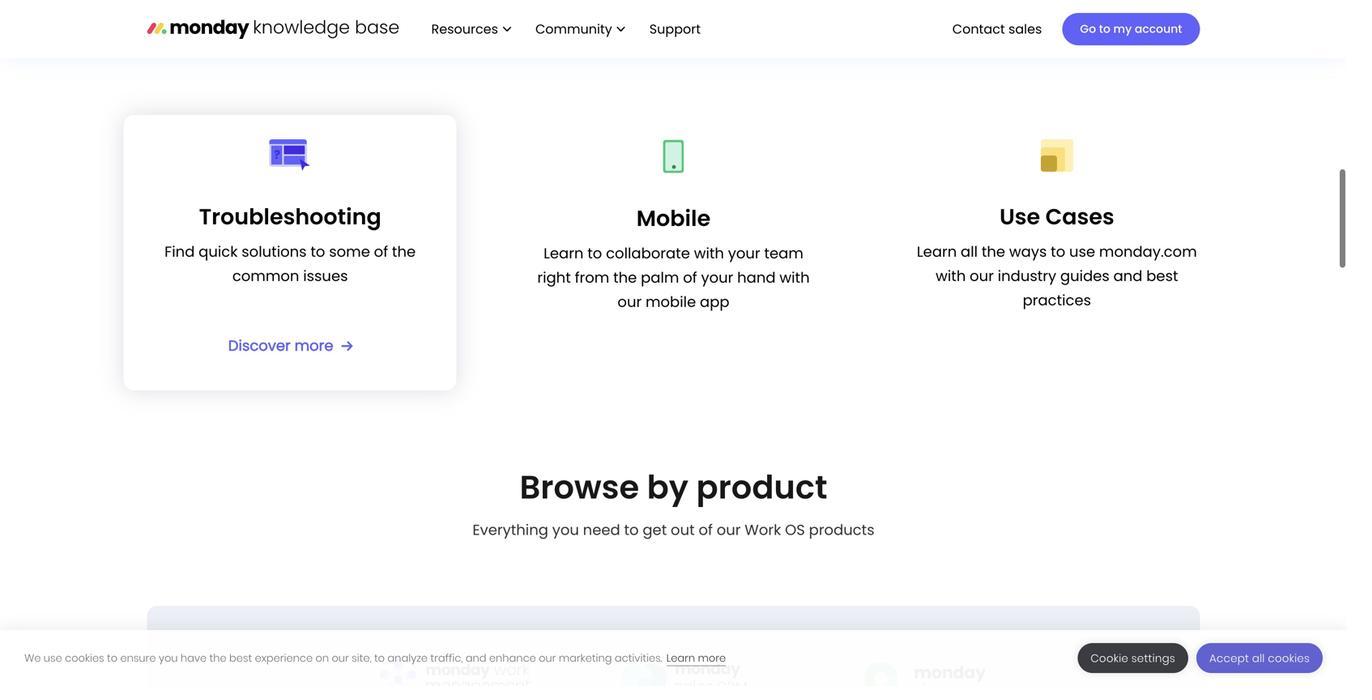 Task type: locate. For each thing, give the bounding box(es) containing it.
2 vertical spatial of
[[699, 520, 713, 541]]

dialog
[[0, 631, 1348, 686]]

0 horizontal spatial best
[[229, 651, 252, 666]]

main element
[[415, 0, 1201, 58]]

contact sales link
[[945, 15, 1051, 43]]

to up 'from'
[[588, 243, 602, 264]]

learn inside learn to collaborate with your team right from the palm of your hand with our mobile app
[[544, 243, 584, 264]]

best
[[1147, 266, 1179, 287], [229, 651, 252, 666]]

you left "need"
[[553, 520, 579, 541]]

0 vertical spatial and
[[1114, 266, 1143, 287]]

with left industry
[[936, 266, 966, 287]]

all for cookies
[[1253, 651, 1266, 666]]

discover more
[[228, 336, 334, 356]]

cookies for use
[[65, 651, 104, 666]]

more right the discover
[[295, 336, 334, 356]]

0 horizontal spatial all
[[961, 242, 978, 262]]

all inside learn all the ways to use monday.com with our industry guides and best practices
[[961, 242, 978, 262]]

the right 'from'
[[614, 267, 637, 288]]

the right "some"
[[392, 242, 416, 262]]

the
[[392, 242, 416, 262], [982, 242, 1006, 262], [614, 267, 637, 288], [210, 651, 227, 666]]

more
[[295, 336, 334, 356], [698, 651, 726, 666]]

you
[[553, 520, 579, 541], [159, 651, 178, 666]]

2 cookies from the left
[[1269, 651, 1311, 666]]

monday.com logo image
[[147, 12, 399, 46]]

the left ways
[[982, 242, 1006, 262]]

cookie settings button
[[1078, 644, 1189, 674]]

your
[[728, 243, 761, 264], [701, 267, 734, 288]]

accept all cookies
[[1210, 651, 1311, 666]]

with down team
[[780, 267, 810, 288]]

product
[[697, 465, 828, 510]]

your up hand
[[728, 243, 761, 264]]

some
[[329, 242, 370, 262]]

you left have
[[159, 651, 178, 666]]

our
[[970, 266, 994, 287], [618, 292, 642, 312], [717, 520, 741, 541], [332, 651, 349, 666], [539, 651, 556, 666]]

and
[[1114, 266, 1143, 287], [466, 651, 487, 666]]

of right palm on the top of the page
[[683, 267, 698, 288]]

learn
[[917, 242, 957, 262], [544, 243, 584, 264], [667, 651, 696, 666]]

learn inside dialog
[[667, 651, 696, 666]]

monday.com
[[1100, 242, 1198, 262]]

0 horizontal spatial learn
[[544, 243, 584, 264]]

1 horizontal spatial and
[[1114, 266, 1143, 287]]

with
[[694, 243, 725, 264], [936, 266, 966, 287], [780, 267, 810, 288]]

palm
[[641, 267, 680, 288]]

all right accept
[[1253, 651, 1266, 666]]

discover
[[228, 336, 291, 356]]

industry
[[998, 266, 1057, 287]]

use
[[1070, 242, 1096, 262], [44, 651, 62, 666]]

all for the
[[961, 242, 978, 262]]

all
[[961, 242, 978, 262], [1253, 651, 1266, 666]]

2 horizontal spatial learn
[[917, 242, 957, 262]]

work
[[745, 520, 782, 541]]

1 horizontal spatial use
[[1070, 242, 1096, 262]]

cookie
[[1091, 651, 1129, 666]]

0 horizontal spatial with
[[694, 243, 725, 264]]

with up app
[[694, 243, 725, 264]]

0 vertical spatial best
[[1147, 266, 1179, 287]]

cookies right accept
[[1269, 651, 1311, 666]]

accept all cookies button
[[1197, 644, 1324, 674]]

0 horizontal spatial cookies
[[65, 651, 104, 666]]

to right go
[[1100, 21, 1111, 37]]

0 vertical spatial use
[[1070, 242, 1096, 262]]

0 vertical spatial more
[[295, 336, 334, 356]]

our down palm on the top of the page
[[618, 292, 642, 312]]

use up guides
[[1070, 242, 1096, 262]]

0 horizontal spatial use
[[44, 651, 62, 666]]

your up app
[[701, 267, 734, 288]]

and down monday.com
[[1114, 266, 1143, 287]]

get
[[643, 520, 667, 541]]

of
[[374, 242, 388, 262], [683, 267, 698, 288], [699, 520, 713, 541]]

1 vertical spatial all
[[1253, 651, 1266, 666]]

learn to collaborate with your team right from the palm of your hand with our mobile app
[[538, 243, 810, 312]]

support
[[650, 20, 701, 38]]

all inside accept all cookies button
[[1253, 651, 1266, 666]]

1 horizontal spatial learn
[[667, 651, 696, 666]]

1 horizontal spatial all
[[1253, 651, 1266, 666]]

cookies for all
[[1269, 651, 1311, 666]]

resources link
[[423, 15, 519, 43]]

list
[[415, 0, 714, 58]]

troubleshooting
[[199, 201, 382, 232]]

0 vertical spatial of
[[374, 242, 388, 262]]

learn for mobile
[[544, 243, 584, 264]]

all left ways
[[961, 242, 978, 262]]

collaborate
[[606, 243, 690, 264]]

0 vertical spatial all
[[961, 242, 978, 262]]

0 horizontal spatial you
[[159, 651, 178, 666]]

1 vertical spatial and
[[466, 651, 487, 666]]

of right "out"
[[699, 520, 713, 541]]

1 vertical spatial use
[[44, 651, 62, 666]]

0 vertical spatial you
[[553, 520, 579, 541]]

ensure
[[120, 651, 156, 666]]

2 horizontal spatial with
[[936, 266, 966, 287]]

to
[[1100, 21, 1111, 37], [311, 242, 325, 262], [1051, 242, 1066, 262], [588, 243, 602, 264], [624, 520, 639, 541], [107, 651, 118, 666], [374, 651, 385, 666]]

cookies right we
[[65, 651, 104, 666]]

to inside main element
[[1100, 21, 1111, 37]]

more right activities.
[[698, 651, 726, 666]]

hand
[[738, 267, 776, 288]]

everything
[[473, 520, 549, 541]]

1 horizontal spatial of
[[683, 267, 698, 288]]

1 cookies from the left
[[65, 651, 104, 666]]

and right traffic,
[[466, 651, 487, 666]]

best down monday.com
[[1147, 266, 1179, 287]]

the inside learn all the ways to use monday.com with our industry guides and best practices
[[982, 242, 1006, 262]]

to left the ensure
[[107, 651, 118, 666]]

our inside learn all the ways to use monday.com with our industry guides and best practices
[[970, 266, 994, 287]]

0 horizontal spatial and
[[466, 651, 487, 666]]

to up 'issues'
[[311, 242, 325, 262]]

list containing resources
[[415, 0, 714, 58]]

mobile
[[646, 292, 696, 312]]

use right we
[[44, 651, 62, 666]]

browse
[[520, 465, 640, 510]]

and inside learn all the ways to use monday.com with our industry guides and best practices
[[1114, 266, 1143, 287]]

my
[[1114, 21, 1132, 37]]

1 horizontal spatial you
[[553, 520, 579, 541]]

resources
[[432, 20, 498, 38]]

everything you need to get out of our work os products
[[473, 520, 875, 541]]

1 horizontal spatial cookies
[[1269, 651, 1311, 666]]

1 vertical spatial you
[[159, 651, 178, 666]]

from
[[575, 267, 610, 288]]

learn inside learn all the ways to use monday.com with our industry guides and best practices
[[917, 242, 957, 262]]

of right "some"
[[374, 242, 388, 262]]

use
[[1000, 201, 1041, 232]]

experience
[[255, 651, 313, 666]]

to inside learn all the ways to use monday.com with our industry guides and best practices
[[1051, 242, 1066, 262]]

find quick solutions to some of the common issues
[[165, 242, 416, 287]]

we use cookies to ensure you have the best experience on our site, to analyze traffic, and enhance our marketing activities. learn more
[[24, 651, 726, 666]]

1 horizontal spatial best
[[1147, 266, 1179, 287]]

contact sales
[[953, 20, 1043, 38]]

1 horizontal spatial more
[[698, 651, 726, 666]]

our inside learn to collaborate with your team right from the palm of your hand with our mobile app
[[618, 292, 642, 312]]

cookies inside button
[[1269, 651, 1311, 666]]

best left experience
[[229, 651, 252, 666]]

support link
[[642, 15, 714, 43], [650, 20, 706, 38]]

to right ways
[[1051, 242, 1066, 262]]

1 vertical spatial best
[[229, 651, 252, 666]]

1 vertical spatial of
[[683, 267, 698, 288]]

0 horizontal spatial of
[[374, 242, 388, 262]]

cookies
[[65, 651, 104, 666], [1269, 651, 1311, 666]]

need
[[583, 520, 621, 541]]

our left industry
[[970, 266, 994, 287]]

we
[[24, 651, 41, 666]]



Task type: describe. For each thing, give the bounding box(es) containing it.
to right site,
[[374, 651, 385, 666]]

of inside find quick solutions to some of the common issues
[[374, 242, 388, 262]]

and inside dialog
[[466, 651, 487, 666]]

browse by product
[[520, 465, 828, 510]]

quick
[[199, 242, 238, 262]]

products
[[809, 520, 875, 541]]

ways
[[1010, 242, 1047, 262]]

0 horizontal spatial more
[[295, 336, 334, 356]]

contact
[[953, 20, 1006, 38]]

use inside dialog
[[44, 651, 62, 666]]

the inside find quick solutions to some of the common issues
[[392, 242, 416, 262]]

discover more link
[[228, 334, 353, 358]]

issues
[[303, 266, 348, 287]]

go to my account link
[[1063, 13, 1201, 45]]

find
[[165, 242, 195, 262]]

app
[[700, 292, 730, 312]]

marketing
[[559, 651, 612, 666]]

2 horizontal spatial of
[[699, 520, 713, 541]]

community link
[[528, 15, 634, 43]]

our right on
[[332, 651, 349, 666]]

with inside learn all the ways to use monday.com with our industry guides and best practices
[[936, 266, 966, 287]]

accept
[[1210, 651, 1250, 666]]

learn for use cases
[[917, 242, 957, 262]]

team
[[765, 243, 804, 264]]

to inside learn to collaborate with your team right from the palm of your hand with our mobile app
[[588, 243, 602, 264]]

community
[[536, 20, 613, 38]]

common
[[232, 266, 299, 287]]

best inside learn all the ways to use monday.com with our industry guides and best practices
[[1147, 266, 1179, 287]]

out
[[671, 520, 695, 541]]

practices
[[1023, 290, 1092, 311]]

our right enhance on the left bottom of page
[[539, 651, 556, 666]]

logo monday work image
[[380, 660, 536, 686]]

site,
[[352, 651, 372, 666]]

1 vertical spatial more
[[698, 651, 726, 666]]

1 vertical spatial your
[[701, 267, 734, 288]]

sales
[[1009, 20, 1043, 38]]

logo monday sales image
[[622, 661, 759, 686]]

on
[[316, 651, 329, 666]]

have
[[181, 651, 207, 666]]

enhance
[[489, 651, 536, 666]]

right
[[538, 267, 571, 288]]

go
[[1081, 21, 1097, 37]]

go to my account
[[1081, 21, 1183, 37]]

dialog containing cookie settings
[[0, 631, 1348, 686]]

activities.
[[615, 651, 663, 666]]

cookie settings
[[1091, 651, 1176, 666]]

0 vertical spatial your
[[728, 243, 761, 264]]

use cases
[[1000, 201, 1115, 232]]

our left work at the bottom right of page
[[717, 520, 741, 541]]

learn all the ways to use monday.com with our industry guides and best practices
[[917, 242, 1198, 311]]

the right have
[[210, 651, 227, 666]]

the inside learn to collaborate with your team right from the palm of your hand with our mobile app
[[614, 267, 637, 288]]

cases
[[1046, 201, 1115, 232]]

traffic,
[[431, 651, 463, 666]]

mobile
[[637, 203, 711, 234]]

learn more link
[[667, 651, 726, 667]]

use inside learn all the ways to use monday.com with our industry guides and best practices
[[1070, 242, 1096, 262]]

analyze
[[388, 651, 428, 666]]

of inside learn to collaborate with your team right from the palm of your hand with our mobile app
[[683, 267, 698, 288]]

best inside dialog
[[229, 651, 252, 666]]

you inside dialog
[[159, 651, 178, 666]]

to inside find quick solutions to some of the common issues
[[311, 242, 325, 262]]

account
[[1135, 21, 1183, 37]]

settings
[[1132, 651, 1176, 666]]

os
[[785, 520, 806, 541]]

1 horizontal spatial with
[[780, 267, 810, 288]]

logo monday dev image
[[857, 658, 988, 686]]

to left get
[[624, 520, 639, 541]]

guides
[[1061, 266, 1110, 287]]

by
[[647, 465, 689, 510]]

solutions
[[242, 242, 307, 262]]



Task type: vqa. For each thing, say whether or not it's contained in the screenshot.
changes
no



